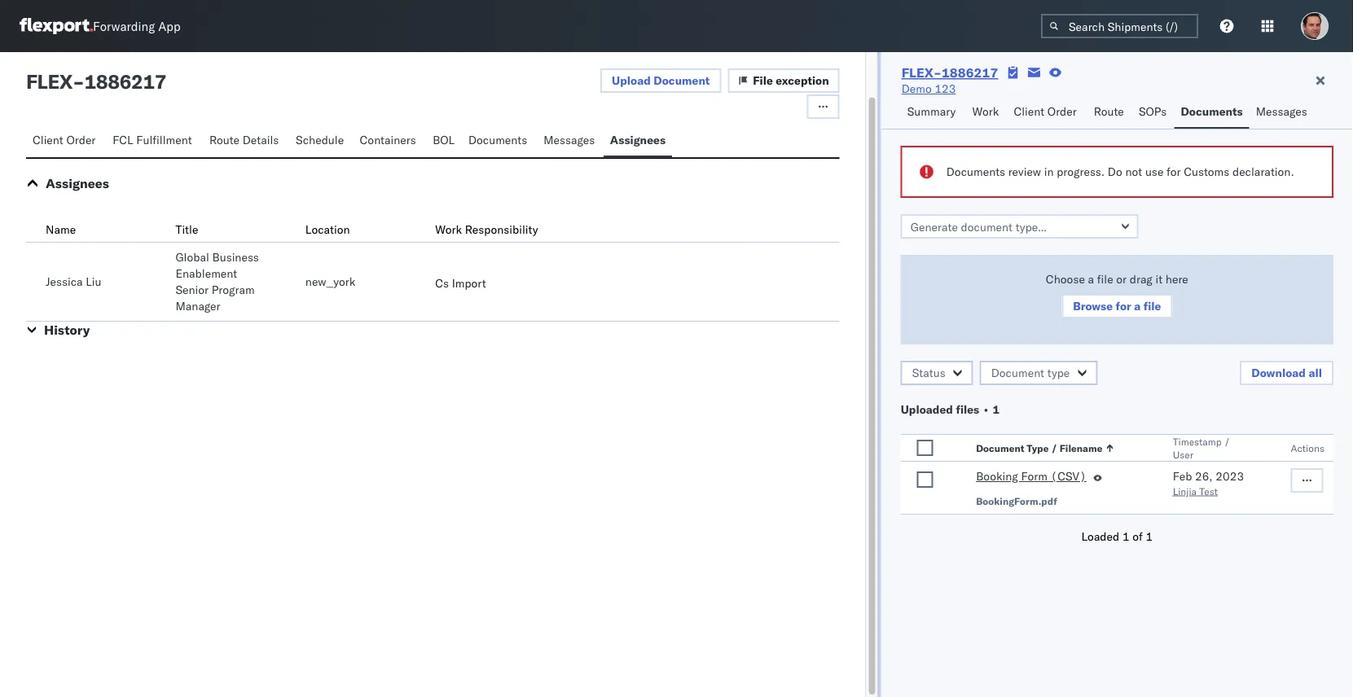 Task type: describe. For each thing, give the bounding box(es) containing it.
new_york
[[305, 275, 356, 289]]

business
[[212, 250, 259, 264]]

bol button
[[426, 125, 462, 157]]

flex - 1886217
[[26, 69, 166, 94]]

download all
[[1252, 366, 1322, 380]]

0 vertical spatial assignees button
[[604, 125, 672, 157]]

schedule button
[[289, 125, 353, 157]]

download all button
[[1240, 361, 1334, 385]]

0 vertical spatial messages
[[1256, 104, 1307, 119]]

manager
[[175, 299, 220, 313]]

booking
[[976, 469, 1018, 484]]

summary button
[[901, 97, 966, 129]]

work for work responsibility
[[435, 222, 462, 237]]

file
[[753, 73, 773, 88]]

for inside button
[[1116, 299, 1131, 313]]

progress.
[[1057, 165, 1105, 179]]

0 horizontal spatial 1886217
[[84, 69, 166, 94]]

file inside button
[[1144, 299, 1161, 313]]

work for work
[[972, 104, 999, 119]]

type
[[1047, 366, 1070, 380]]

0 horizontal spatial messages button
[[537, 125, 604, 157]]

(csv)
[[1051, 469, 1087, 484]]

responsibility
[[465, 222, 538, 237]]

timestamp
[[1173, 435, 1222, 448]]

order for right client order button
[[1047, 104, 1077, 119]]

uploaded files ∙ 1
[[901, 402, 1000, 417]]

global
[[175, 250, 209, 264]]

jessica liu
[[46, 275, 101, 289]]

use
[[1145, 165, 1164, 179]]

route details
[[209, 133, 279, 147]]

booking form (csv) link
[[976, 468, 1087, 488]]

program
[[212, 283, 255, 297]]

1 horizontal spatial for
[[1167, 165, 1181, 179]]

1 horizontal spatial 1
[[1123, 530, 1130, 544]]

import
[[452, 276, 486, 290]]

document type button
[[980, 361, 1098, 385]]

name
[[46, 222, 76, 237]]

document for document type / filename
[[976, 442, 1024, 454]]

document type
[[991, 366, 1070, 380]]

forwarding app link
[[20, 18, 181, 34]]

choose
[[1046, 272, 1085, 286]]

liu
[[86, 275, 101, 289]]

not
[[1125, 165, 1142, 179]]

browse for a file
[[1073, 299, 1161, 313]]

do
[[1108, 165, 1122, 179]]

flexport. image
[[20, 18, 93, 34]]

exception
[[776, 73, 829, 88]]

loaded
[[1081, 530, 1120, 544]]

fcl
[[113, 133, 133, 147]]

1 horizontal spatial client order button
[[1007, 97, 1087, 129]]

containers button
[[353, 125, 426, 157]]

sops button
[[1132, 97, 1174, 129]]

title
[[175, 222, 198, 237]]

0 horizontal spatial file
[[1097, 272, 1113, 286]]

enablement
[[175, 266, 237, 281]]

containers
[[360, 133, 416, 147]]

-
[[73, 69, 84, 94]]

type
[[1027, 442, 1049, 454]]

demo
[[902, 81, 932, 96]]

1 horizontal spatial messages button
[[1249, 97, 1316, 129]]

download
[[1252, 366, 1306, 380]]

bookingform.pdf
[[976, 495, 1057, 507]]

or
[[1116, 272, 1127, 286]]

customs
[[1184, 165, 1230, 179]]

filename
[[1060, 442, 1103, 454]]

history button
[[44, 322, 90, 338]]

fulfillment
[[136, 133, 192, 147]]

fcl fulfillment
[[113, 133, 192, 147]]

client order for right client order button
[[1014, 104, 1077, 119]]

feb 26, 2023 linjia test
[[1173, 469, 1244, 497]]

route details button
[[203, 125, 289, 157]]

user
[[1173, 448, 1193, 461]]

senior
[[175, 283, 209, 297]]

forwarding app
[[93, 18, 181, 34]]

location
[[305, 222, 350, 237]]

document for document type
[[991, 366, 1044, 380]]



Task type: locate. For each thing, give the bounding box(es) containing it.
2 vertical spatial document
[[976, 442, 1024, 454]]

0 horizontal spatial assignees
[[46, 175, 109, 191]]

demo 123
[[902, 81, 956, 96]]

uploaded
[[901, 402, 953, 417]]

Search Shipments (/) text field
[[1041, 14, 1198, 38]]

1 vertical spatial documents
[[468, 133, 527, 147]]

∙
[[982, 402, 990, 417]]

documents button right bol
[[462, 125, 537, 157]]

history
[[44, 322, 90, 338]]

demo 123 link
[[902, 81, 956, 97]]

browse
[[1073, 299, 1113, 313]]

a down drag
[[1134, 299, 1141, 313]]

1 vertical spatial work
[[435, 222, 462, 237]]

1 horizontal spatial client order
[[1014, 104, 1077, 119]]

1 vertical spatial messages
[[544, 133, 595, 147]]

1 vertical spatial file
[[1144, 299, 1161, 313]]

/ right timestamp
[[1224, 435, 1230, 448]]

work inside work button
[[972, 104, 999, 119]]

app
[[158, 18, 181, 34]]

0 vertical spatial route
[[1094, 104, 1124, 119]]

browse for a file button
[[1062, 294, 1173, 319]]

1 horizontal spatial file
[[1144, 299, 1161, 313]]

0 horizontal spatial documents
[[468, 133, 527, 147]]

0 vertical spatial documents
[[1181, 104, 1243, 119]]

0 vertical spatial file
[[1097, 272, 1113, 286]]

1 left of
[[1123, 530, 1130, 544]]

1 vertical spatial client
[[33, 133, 63, 147]]

jessica
[[46, 275, 83, 289]]

documents right the bol button
[[468, 133, 527, 147]]

0 horizontal spatial client
[[33, 133, 63, 147]]

here
[[1166, 272, 1188, 286]]

document right upload
[[654, 73, 710, 88]]

1886217
[[942, 64, 998, 81], [84, 69, 166, 94]]

client order for leftmost client order button
[[33, 133, 96, 147]]

actions
[[1291, 442, 1325, 454]]

0 vertical spatial assignees
[[610, 133, 666, 147]]

timestamp / user
[[1173, 435, 1230, 461]]

client order button left fcl
[[26, 125, 106, 157]]

client order right work button
[[1014, 104, 1077, 119]]

1 vertical spatial a
[[1134, 299, 1141, 313]]

assignees
[[610, 133, 666, 147], [46, 175, 109, 191]]

flex-1886217 link
[[902, 64, 998, 81]]

2 horizontal spatial 1
[[1146, 530, 1153, 544]]

assignees up name in the left of the page
[[46, 175, 109, 191]]

feb
[[1173, 469, 1192, 484]]

1 vertical spatial order
[[66, 133, 96, 147]]

1 vertical spatial assignees button
[[46, 175, 109, 191]]

cs
[[435, 276, 449, 290]]

/ inside timestamp / user
[[1224, 435, 1230, 448]]

1 vertical spatial for
[[1116, 299, 1131, 313]]

in
[[1044, 165, 1054, 179]]

0 horizontal spatial 1
[[993, 402, 1000, 417]]

2023
[[1216, 469, 1244, 484]]

test
[[1199, 485, 1218, 497]]

for down or
[[1116, 299, 1131, 313]]

work
[[972, 104, 999, 119], [435, 222, 462, 237]]

a inside button
[[1134, 299, 1141, 313]]

order left fcl
[[66, 133, 96, 147]]

documents button right the sops
[[1174, 97, 1249, 129]]

1 horizontal spatial assignees
[[610, 133, 666, 147]]

fcl fulfillment button
[[106, 125, 203, 157]]

route for route
[[1094, 104, 1124, 119]]

1 horizontal spatial /
[[1224, 435, 1230, 448]]

declaration.
[[1233, 165, 1294, 179]]

work right summary button
[[972, 104, 999, 119]]

order left route button
[[1047, 104, 1077, 119]]

1 for ∙
[[993, 402, 1000, 417]]

client down flex on the left
[[33, 133, 63, 147]]

0 horizontal spatial order
[[66, 133, 96, 147]]

client
[[1014, 104, 1045, 119], [33, 133, 63, 147]]

messages button
[[1249, 97, 1316, 129], [537, 125, 604, 157]]

/ right type
[[1051, 442, 1057, 454]]

0 horizontal spatial messages
[[544, 133, 595, 147]]

1 horizontal spatial client
[[1014, 104, 1045, 119]]

files
[[956, 402, 979, 417]]

assignees button up name in the left of the page
[[46, 175, 109, 191]]

file left or
[[1097, 272, 1113, 286]]

document inside button
[[991, 366, 1044, 380]]

2 horizontal spatial documents
[[1181, 104, 1243, 119]]

client for right client order button
[[1014, 104, 1045, 119]]

a right choose
[[1088, 272, 1094, 286]]

0 vertical spatial document
[[654, 73, 710, 88]]

0 horizontal spatial work
[[435, 222, 462, 237]]

it
[[1156, 272, 1163, 286]]

0 horizontal spatial for
[[1116, 299, 1131, 313]]

1 right ∙
[[993, 402, 1000, 417]]

order for leftmost client order button
[[66, 133, 96, 147]]

schedule
[[296, 133, 344, 147]]

assignees button down upload
[[604, 125, 672, 157]]

documents left review
[[946, 165, 1005, 179]]

1 horizontal spatial work
[[972, 104, 999, 119]]

client order left fcl
[[33, 133, 96, 147]]

file down it
[[1144, 299, 1161, 313]]

booking form (csv)
[[976, 469, 1087, 484]]

documents button
[[1174, 97, 1249, 129], [462, 125, 537, 157]]

0 vertical spatial a
[[1088, 272, 1094, 286]]

upload document button
[[600, 68, 721, 93]]

document inside "button"
[[654, 73, 710, 88]]

bol
[[433, 133, 455, 147]]

0 horizontal spatial assignees button
[[46, 175, 109, 191]]

a
[[1088, 272, 1094, 286], [1134, 299, 1141, 313]]

loaded 1 of 1
[[1081, 530, 1153, 544]]

client order button up in
[[1007, 97, 1087, 129]]

None checkbox
[[917, 440, 933, 456], [917, 472, 933, 488], [917, 440, 933, 456], [917, 472, 933, 488]]

for right use
[[1167, 165, 1181, 179]]

0 vertical spatial client
[[1014, 104, 1045, 119]]

file exception
[[753, 73, 829, 88]]

route left details
[[209, 133, 240, 147]]

document left type
[[991, 366, 1044, 380]]

work button
[[966, 97, 1007, 129]]

choose a file or drag it here
[[1046, 272, 1188, 286]]

assignees down upload
[[610, 133, 666, 147]]

file
[[1097, 272, 1113, 286], [1144, 299, 1161, 313]]

0 vertical spatial for
[[1167, 165, 1181, 179]]

drag
[[1130, 272, 1153, 286]]

1886217 up 123
[[942, 64, 998, 81]]

/ inside button
[[1051, 442, 1057, 454]]

route inside route details button
[[209, 133, 240, 147]]

1 horizontal spatial route
[[1094, 104, 1124, 119]]

client for leftmost client order button
[[33, 133, 63, 147]]

flex-1886217
[[902, 64, 998, 81]]

linjia
[[1173, 485, 1197, 497]]

upload
[[612, 73, 651, 88]]

assignees button
[[604, 125, 672, 157], [46, 175, 109, 191]]

client right work button
[[1014, 104, 1045, 119]]

documents review in progress. do not use for customs declaration.
[[946, 165, 1294, 179]]

flex
[[26, 69, 73, 94]]

route button
[[1087, 97, 1132, 129]]

1 horizontal spatial assignees button
[[604, 125, 672, 157]]

route for route details
[[209, 133, 240, 147]]

1 vertical spatial assignees
[[46, 175, 109, 191]]

0 horizontal spatial client order
[[33, 133, 96, 147]]

route inside route button
[[1094, 104, 1124, 119]]

client order
[[1014, 104, 1077, 119], [33, 133, 96, 147]]

0 vertical spatial client order
[[1014, 104, 1077, 119]]

1 horizontal spatial messages
[[1256, 104, 1307, 119]]

work responsibility
[[435, 222, 538, 237]]

1 horizontal spatial documents button
[[1174, 97, 1249, 129]]

all
[[1309, 366, 1322, 380]]

1 horizontal spatial 1886217
[[942, 64, 998, 81]]

0 horizontal spatial a
[[1088, 272, 1094, 286]]

file exception button
[[728, 68, 840, 93], [728, 68, 840, 93]]

status button
[[901, 361, 973, 385]]

documents right sops button
[[1181, 104, 1243, 119]]

forwarding
[[93, 18, 155, 34]]

2 vertical spatial documents
[[946, 165, 1005, 179]]

timestamp / user button
[[1170, 432, 1258, 461]]

1 horizontal spatial a
[[1134, 299, 1141, 313]]

0 vertical spatial work
[[972, 104, 999, 119]]

document
[[654, 73, 710, 88], [991, 366, 1044, 380], [976, 442, 1024, 454]]

flex-
[[902, 64, 942, 81]]

123
[[935, 81, 956, 96]]

work left responsibility
[[435, 222, 462, 237]]

1 horizontal spatial documents
[[946, 165, 1005, 179]]

summary
[[907, 104, 956, 119]]

0 vertical spatial order
[[1047, 104, 1077, 119]]

1 right of
[[1146, 530, 1153, 544]]

document type / filename button
[[973, 438, 1140, 455]]

review
[[1008, 165, 1041, 179]]

0 horizontal spatial documents button
[[462, 125, 537, 157]]

document inside button
[[976, 442, 1024, 454]]

1 vertical spatial client order
[[33, 133, 96, 147]]

form
[[1021, 469, 1048, 484]]

1 horizontal spatial order
[[1047, 104, 1077, 119]]

document type / filename
[[976, 442, 1103, 454]]

document up the booking
[[976, 442, 1024, 454]]

1886217 down forwarding
[[84, 69, 166, 94]]

0 horizontal spatial client order button
[[26, 125, 106, 157]]

/
[[1224, 435, 1230, 448], [1051, 442, 1057, 454]]

0 horizontal spatial route
[[209, 133, 240, 147]]

0 horizontal spatial /
[[1051, 442, 1057, 454]]

Generate document type... text field
[[901, 214, 1139, 239]]

1 vertical spatial document
[[991, 366, 1044, 380]]

status
[[912, 366, 946, 380]]

route left the sops
[[1094, 104, 1124, 119]]

1 for of
[[1146, 530, 1153, 544]]

26,
[[1195, 469, 1213, 484]]

1 vertical spatial route
[[209, 133, 240, 147]]



Task type: vqa. For each thing, say whether or not it's contained in the screenshot.
deliveries for Shen
no



